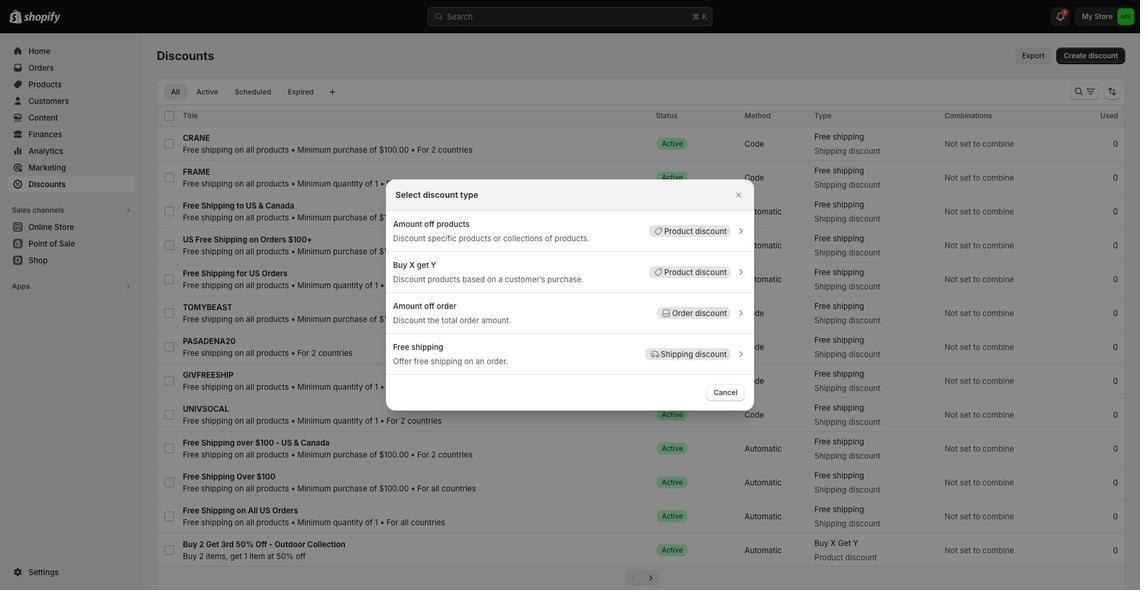 Task type: locate. For each thing, give the bounding box(es) containing it.
pagination element
[[157, 566, 1126, 590]]

dialog
[[0, 179, 1141, 411]]

tab list
[[162, 83, 323, 100]]



Task type: vqa. For each thing, say whether or not it's contained in the screenshot.
the leftmost the Shopify "image"
no



Task type: describe. For each thing, give the bounding box(es) containing it.
shopify image
[[24, 12, 61, 24]]



